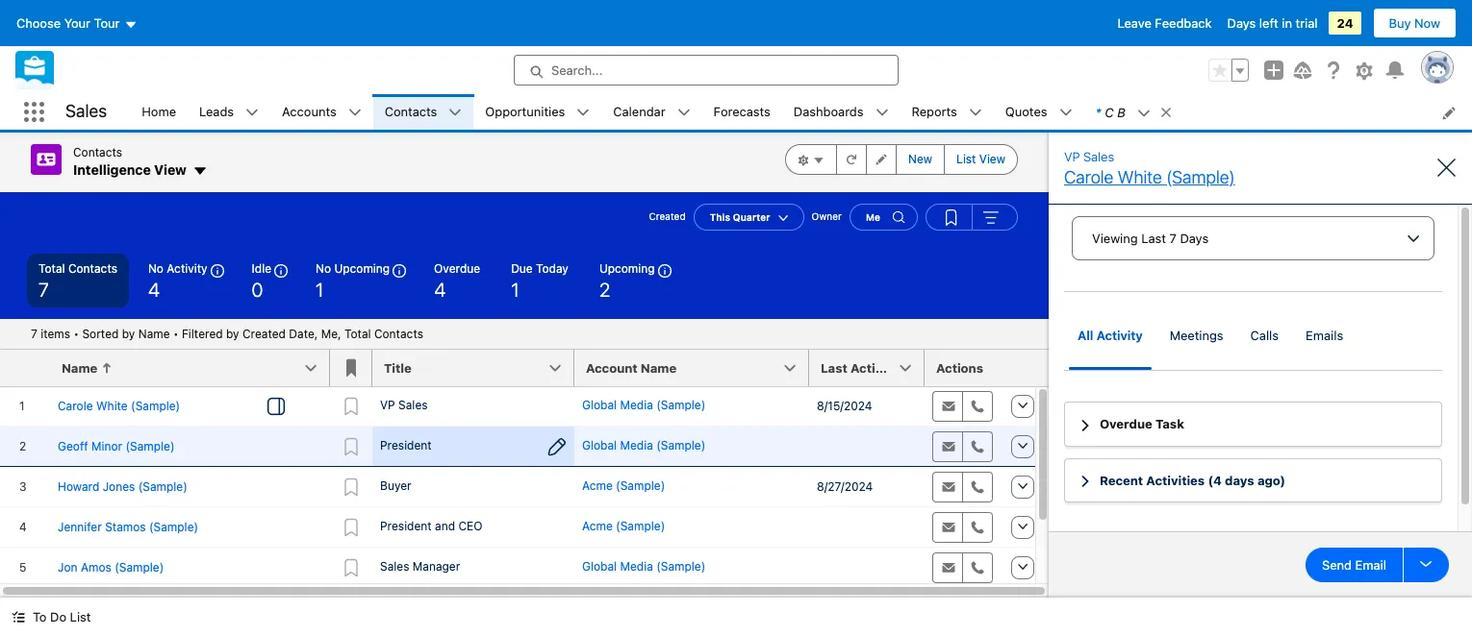Task type: describe. For each thing, give the bounding box(es) containing it.
leave
[[1118, 15, 1151, 31]]

dashboards
[[794, 104, 863, 119]]

1 horizontal spatial name
[[138, 327, 170, 341]]

vp for vp sales carole white (sample)
[[1064, 149, 1080, 165]]

name button
[[50, 350, 330, 386]]

sales inside vp sales carole white (sample)
[[1083, 149, 1114, 165]]

title
[[384, 360, 412, 376]]

ago)
[[1257, 473, 1285, 488]]

due today 1
[[511, 261, 568, 301]]

view for list view
[[979, 152, 1005, 166]]

me
[[866, 211, 880, 223]]

president and ceo
[[380, 519, 482, 533]]

list view button
[[944, 144, 1018, 175]]

activity for no activity
[[167, 261, 207, 276]]

president for president and ceo
[[380, 519, 432, 533]]

buyer
[[380, 479, 411, 493]]

new button
[[896, 144, 945, 175]]

filtered
[[182, 327, 223, 341]]

your
[[64, 15, 90, 31]]

send
[[1322, 558, 1352, 573]]

accounts
[[282, 104, 336, 119]]

task
[[1155, 417, 1184, 432]]

carole white (sample) link
[[1064, 167, 1235, 187]]

last inside cell
[[821, 360, 847, 376]]

no upcoming
[[316, 261, 390, 276]]

search... button
[[514, 55, 899, 86]]

2
[[599, 279, 610, 301]]

leave feedback link
[[1118, 15, 1212, 31]]

leads
[[199, 104, 234, 119]]

text default image for accounts
[[348, 106, 361, 120]]

24
[[1337, 15, 1353, 31]]

1 cell from the top
[[809, 427, 925, 467]]

due
[[511, 261, 533, 276]]

choose your tour
[[16, 15, 120, 31]]

viewing
[[1092, 231, 1138, 246]]

Activity Date Range, Viewing Last 7 Days button
[[1072, 216, 1434, 261]]

buy now
[[1389, 15, 1440, 31]]

overdue for task
[[1100, 417, 1152, 432]]

overdue 4
[[434, 261, 480, 301]]

this quarter
[[710, 211, 770, 223]]

carole
[[1064, 167, 1114, 187]]

text default image inside contacts list item
[[449, 106, 462, 120]]

me,
[[321, 327, 341, 341]]

contacts list item
[[373, 94, 474, 130]]

text default image for calendar
[[677, 106, 690, 120]]

to do list button
[[0, 598, 102, 637]]

2 by from the left
[[226, 327, 239, 341]]

total contacts 7
[[38, 261, 117, 301]]

opportunities list item
[[474, 94, 602, 130]]

last activity cell
[[809, 350, 936, 387]]

home link
[[130, 94, 188, 130]]

days left in trial
[[1227, 15, 1318, 31]]

viewing last 7 days
[[1092, 231, 1209, 246]]

manager
[[413, 559, 460, 574]]

name inside button
[[641, 360, 677, 376]]

leave feedback
[[1118, 15, 1212, 31]]

group containing new
[[785, 144, 1018, 175]]

contacts up intelligence
[[73, 145, 122, 160]]

tour
[[94, 15, 120, 31]]

contacts inside list item
[[385, 104, 437, 119]]

1 upcoming from the left
[[334, 261, 390, 276]]

4 inside overdue 4
[[434, 279, 446, 301]]

action image
[[1002, 350, 1050, 386]]

reports list item
[[900, 94, 994, 130]]

account name button
[[574, 350, 809, 386]]

intelligence view
[[73, 162, 186, 178]]

date,
[[289, 327, 318, 341]]

text default image inside reports list item
[[969, 106, 982, 120]]

activities
[[1146, 473, 1205, 488]]

1 1 from the left
[[316, 279, 324, 301]]

buy now button
[[1372, 8, 1457, 38]]

overdue task
[[1100, 417, 1184, 432]]

cell for sales manager
[[809, 548, 925, 588]]

quotes
[[1005, 104, 1047, 119]]

reports link
[[900, 94, 969, 130]]

leads link
[[188, 94, 245, 130]]

do
[[50, 610, 66, 625]]

list view
[[956, 152, 1005, 166]]

left
[[1259, 15, 1278, 31]]

to do list
[[33, 610, 91, 625]]

forecasts
[[713, 104, 770, 119]]

(4
[[1208, 473, 1222, 488]]

action cell
[[1002, 350, 1050, 387]]

7 for contacts
[[38, 279, 49, 301]]

overdue task button
[[1066, 416, 1440, 433]]

actions
[[936, 360, 983, 376]]

1 • from the left
[[73, 327, 79, 341]]

cell for president and ceo
[[809, 508, 925, 548]]

today
[[536, 261, 568, 276]]

recent
[[1100, 473, 1143, 488]]

7 items • sorted by name • filtered by created date, me, total contacts status
[[31, 327, 423, 341]]

b
[[1117, 104, 1125, 120]]

calendar link
[[602, 94, 677, 130]]

last activity button
[[809, 350, 925, 386]]

2 upcoming from the left
[[599, 261, 655, 276]]

days inside button
[[1180, 231, 1209, 246]]

activity for last activity
[[851, 360, 898, 376]]

1 vertical spatial total
[[344, 327, 371, 341]]

accounts list item
[[270, 94, 373, 130]]

1 vertical spatial created
[[242, 327, 286, 341]]

days
[[1225, 473, 1254, 488]]

now
[[1414, 15, 1440, 31]]

owner
[[812, 211, 842, 222]]

me button
[[849, 203, 918, 230]]

sales down title
[[398, 398, 428, 412]]



Task type: vqa. For each thing, say whether or not it's contained in the screenshot.
text default icon inside Leads list item
no



Task type: locate. For each thing, give the bounding box(es) containing it.
4 down no activity
[[148, 279, 160, 301]]

new
[[908, 152, 932, 166]]

contacts link
[[373, 94, 449, 130]]

sales left manager
[[380, 559, 409, 574]]

text default image for opportunities
[[577, 106, 590, 120]]

2 cell from the top
[[809, 508, 925, 548]]

1 horizontal spatial upcoming
[[599, 261, 655, 276]]

2 president from the top
[[380, 519, 432, 533]]

text default image right b
[[1159, 106, 1172, 119]]

last
[[1141, 231, 1166, 246], [821, 360, 847, 376]]

2 no from the left
[[316, 261, 331, 276]]

choose
[[16, 15, 61, 31]]

text default image right reports
[[969, 106, 982, 120]]

no activity
[[148, 261, 207, 276]]

0 vertical spatial days
[[1227, 15, 1256, 31]]

1 vertical spatial activity
[[1096, 328, 1143, 343]]

text default image inside leads list item
[[245, 106, 259, 120]]

2 vertical spatial group
[[926, 203, 1018, 230]]

1 horizontal spatial total
[[344, 327, 371, 341]]

opportunities link
[[474, 94, 577, 130]]

activity right all
[[1096, 328, 1143, 343]]

0 horizontal spatial last
[[821, 360, 847, 376]]

trial
[[1295, 15, 1318, 31]]

search...
[[551, 63, 603, 78]]

0 vertical spatial last
[[1141, 231, 1166, 246]]

cell
[[809, 427, 925, 467], [809, 508, 925, 548], [809, 548, 925, 588]]

text default image inside 'quotes' list item
[[1059, 106, 1072, 120]]

view down quotes link
[[979, 152, 1005, 166]]

view
[[979, 152, 1005, 166], [154, 162, 186, 178]]

feedback
[[1155, 15, 1212, 31]]

* c b
[[1095, 104, 1125, 120]]

quarter
[[733, 211, 770, 223]]

1 vertical spatial days
[[1180, 231, 1209, 246]]

1 horizontal spatial created
[[649, 211, 686, 222]]

7 items • sorted by name • filtered by created date, me, total contacts
[[31, 327, 423, 341]]

vp down title
[[380, 398, 395, 412]]

2 vertical spatial 7
[[31, 327, 37, 341]]

0 horizontal spatial upcoming
[[334, 261, 390, 276]]

1 horizontal spatial 1
[[511, 279, 519, 301]]

overdue left due
[[434, 261, 480, 276]]

idle
[[252, 261, 271, 276]]

in
[[1282, 15, 1292, 31]]

view for intelligence view
[[154, 162, 186, 178]]

3 cell from the top
[[809, 548, 925, 588]]

text default image
[[1159, 106, 1172, 119], [449, 106, 462, 120], [969, 106, 982, 120], [1059, 106, 1072, 120], [192, 164, 208, 179], [12, 611, 25, 625]]

0 vertical spatial group
[[1208, 59, 1249, 82]]

text default image inside the accounts list item
[[348, 106, 361, 120]]

account name
[[586, 360, 677, 376]]

1 vertical spatial 7
[[38, 279, 49, 301]]

calendar
[[613, 104, 665, 119]]

text default image right calendar
[[677, 106, 690, 120]]

0 vertical spatial activity
[[167, 261, 207, 276]]

group
[[1208, 59, 1249, 82], [785, 144, 1018, 175], [926, 203, 1018, 230]]

text default image down sorted on the bottom
[[101, 363, 113, 374]]

1 horizontal spatial list
[[956, 152, 976, 166]]

recent activities (4 days ago) button
[[1066, 472, 1440, 490]]

contacts right the accounts list item
[[385, 104, 437, 119]]

intelligence
[[73, 162, 151, 178]]

president
[[380, 438, 432, 453], [380, 519, 432, 533]]

0 horizontal spatial 7
[[31, 327, 37, 341]]

this
[[710, 211, 730, 223]]

1 vertical spatial group
[[785, 144, 1018, 175]]

text default image right b
[[1137, 107, 1150, 120]]

title cell
[[372, 350, 586, 387]]

name cell
[[50, 350, 342, 387]]

recent activities (4 days ago)
[[1100, 473, 1285, 488]]

grid
[[0, 350, 1050, 637]]

calls button
[[1237, 323, 1292, 370]]

vp for vp sales
[[380, 398, 395, 412]]

no right "idle"
[[316, 261, 331, 276]]

0 vertical spatial overdue
[[434, 261, 480, 276]]

send email button
[[1306, 548, 1403, 583]]

this quarter button
[[693, 203, 804, 230]]

1 horizontal spatial 7
[[38, 279, 49, 301]]

• left "filtered"
[[173, 327, 179, 341]]

1 down due
[[511, 279, 519, 301]]

meetings
[[1170, 328, 1223, 343]]

actions cell
[[925, 350, 1002, 387]]

0 horizontal spatial vp
[[380, 398, 395, 412]]

name inside button
[[62, 360, 97, 376]]

contacts inside total contacts 7
[[68, 261, 117, 276]]

text default image right accounts
[[348, 106, 361, 120]]

1 no from the left
[[148, 261, 163, 276]]

list item
[[1084, 94, 1181, 130]]

1 4 from the left
[[148, 279, 160, 301]]

2 horizontal spatial name
[[641, 360, 677, 376]]

list inside button
[[956, 152, 976, 166]]

vp inside vp sales carole white (sample)
[[1064, 149, 1080, 165]]

list right do
[[70, 610, 91, 625]]

0 horizontal spatial days
[[1180, 231, 1209, 246]]

0 horizontal spatial name
[[62, 360, 97, 376]]

contacts
[[385, 104, 437, 119], [73, 145, 122, 160], [68, 261, 117, 276], [374, 327, 423, 341]]

1 vertical spatial vp
[[380, 398, 395, 412]]

0 horizontal spatial 4
[[148, 279, 160, 301]]

dashboards list item
[[782, 94, 900, 130]]

1 vertical spatial president
[[380, 519, 432, 533]]

2 horizontal spatial activity
[[1096, 328, 1143, 343]]

list
[[956, 152, 976, 166], [70, 610, 91, 625]]

1 by from the left
[[122, 327, 135, 341]]

no for 4
[[148, 261, 163, 276]]

overdue for 4
[[434, 261, 480, 276]]

7
[[1169, 231, 1177, 246], [38, 279, 49, 301], [31, 327, 37, 341]]

1 inside due today 1
[[511, 279, 519, 301]]

2 • from the left
[[173, 327, 179, 341]]

0
[[252, 279, 263, 301]]

1 horizontal spatial 4
[[434, 279, 446, 301]]

reports
[[912, 104, 957, 119]]

ceo
[[458, 519, 482, 533]]

dashboards link
[[782, 94, 875, 130]]

• right items on the left bottom of page
[[73, 327, 79, 341]]

0 horizontal spatial total
[[38, 261, 65, 276]]

activity inside cell
[[851, 360, 898, 376]]

text default image inside opportunities list item
[[577, 106, 590, 120]]

send email group
[[1306, 548, 1449, 583]]

grid containing name
[[0, 350, 1050, 637]]

text default image inside to do list "button"
[[12, 611, 25, 625]]

total right me,
[[344, 327, 371, 341]]

7 left items on the left bottom of page
[[31, 327, 37, 341]]

0 horizontal spatial •
[[73, 327, 79, 341]]

text default image right leads
[[245, 106, 259, 120]]

7 for last
[[1169, 231, 1177, 246]]

president down vp sales
[[380, 438, 432, 453]]

0 horizontal spatial by
[[122, 327, 135, 341]]

1 president from the top
[[380, 438, 432, 453]]

calls
[[1250, 328, 1279, 343]]

c
[[1105, 104, 1114, 120]]

7 inside total contacts 7
[[38, 279, 49, 301]]

0 vertical spatial total
[[38, 261, 65, 276]]

name
[[138, 327, 170, 341], [62, 360, 97, 376], [641, 360, 677, 376]]

2 4 from the left
[[434, 279, 446, 301]]

by right "filtered"
[[226, 327, 239, 341]]

7 inside button
[[1169, 231, 1177, 246]]

last activity
[[821, 360, 898, 376]]

no for 1
[[316, 261, 331, 276]]

by right sorted on the bottom
[[122, 327, 135, 341]]

list containing home
[[130, 94, 1472, 130]]

0 horizontal spatial overdue
[[434, 261, 480, 276]]

home
[[142, 104, 176, 119]]

sales up intelligence
[[65, 101, 107, 121]]

text default image inside name button
[[101, 363, 113, 374]]

no right total contacts 7
[[148, 261, 163, 276]]

0 horizontal spatial no
[[148, 261, 163, 276]]

text default image down search...
[[577, 106, 590, 120]]

to
[[33, 610, 47, 625]]

key performance indicators group
[[0, 254, 1049, 319]]

president for president
[[380, 438, 432, 453]]

0 horizontal spatial activity
[[167, 261, 207, 276]]

upcoming up me,
[[334, 261, 390, 276]]

1 horizontal spatial by
[[226, 327, 239, 341]]

by
[[122, 327, 135, 341], [226, 327, 239, 341]]

total inside total contacts 7
[[38, 261, 65, 276]]

overdue left task
[[1100, 417, 1152, 432]]

created left "date,"
[[242, 327, 286, 341]]

quotes list item
[[994, 94, 1084, 130]]

vp sales
[[380, 398, 428, 412]]

text default image down 'leads' link
[[192, 164, 208, 179]]

list
[[130, 94, 1472, 130]]

group down days left in trial
[[1208, 59, 1249, 82]]

0 vertical spatial created
[[649, 211, 686, 222]]

0 vertical spatial president
[[380, 438, 432, 453]]

1 horizontal spatial •
[[173, 327, 179, 341]]

last up 8/15/2024
[[821, 360, 847, 376]]

7 right viewing
[[1169, 231, 1177, 246]]

0 vertical spatial list
[[956, 152, 976, 166]]

(sample)
[[1166, 167, 1235, 187]]

4 up title button
[[434, 279, 446, 301]]

accounts link
[[270, 94, 348, 130]]

leads list item
[[188, 94, 270, 130]]

*
[[1095, 104, 1101, 120]]

items
[[41, 327, 70, 341]]

calendar list item
[[602, 94, 702, 130]]

name left "filtered"
[[138, 327, 170, 341]]

total up items on the left bottom of page
[[38, 261, 65, 276]]

8/27/2024
[[817, 480, 873, 494]]

1 horizontal spatial last
[[1141, 231, 1166, 246]]

all activity button
[[1064, 323, 1156, 370]]

0 horizontal spatial list
[[70, 610, 91, 625]]

group down list view button
[[926, 203, 1018, 230]]

text default image
[[245, 106, 259, 120], [348, 106, 361, 120], [577, 106, 590, 120], [677, 106, 690, 120], [875, 106, 889, 120], [1137, 107, 1150, 120], [101, 363, 113, 374]]

sales
[[65, 101, 107, 121], [1083, 149, 1114, 165], [398, 398, 428, 412], [380, 559, 409, 574]]

1 horizontal spatial overdue
[[1100, 417, 1152, 432]]

contacts up title
[[374, 327, 423, 341]]

activity up "filtered"
[[167, 261, 207, 276]]

white
[[1118, 167, 1162, 187]]

activity for all activity
[[1096, 328, 1143, 343]]

1 horizontal spatial vp
[[1064, 149, 1080, 165]]

last right viewing
[[1141, 231, 1166, 246]]

2 vertical spatial activity
[[851, 360, 898, 376]]

0 horizontal spatial created
[[242, 327, 286, 341]]

1 vertical spatial list
[[70, 610, 91, 625]]

2 horizontal spatial 7
[[1169, 231, 1177, 246]]

upcoming up 2
[[599, 261, 655, 276]]

text default image inside list item
[[1137, 107, 1150, 120]]

1 vertical spatial overdue
[[1100, 417, 1152, 432]]

1 down 'no upcoming'
[[316, 279, 324, 301]]

view inside list view button
[[979, 152, 1005, 166]]

text default image left reports "link"
[[875, 106, 889, 120]]

sales manager
[[380, 559, 460, 574]]

0 vertical spatial 7
[[1169, 231, 1177, 246]]

view right intelligence
[[154, 162, 186, 178]]

text default image left "*"
[[1059, 106, 1072, 120]]

contacts up sorted on the bottom
[[68, 261, 117, 276]]

1 horizontal spatial activity
[[851, 360, 898, 376]]

meetings button
[[1156, 323, 1237, 370]]

list inside "button"
[[70, 610, 91, 625]]

name down sorted on the bottom
[[62, 360, 97, 376]]

text default image inside calendar list item
[[677, 106, 690, 120]]

days down (sample)
[[1180, 231, 1209, 246]]

list right new
[[956, 152, 976, 166]]

text default image left the opportunities link
[[449, 106, 462, 120]]

emails button
[[1292, 323, 1357, 370]]

2 1 from the left
[[511, 279, 519, 301]]

0 horizontal spatial view
[[154, 162, 186, 178]]

1 horizontal spatial days
[[1227, 15, 1256, 31]]

0 horizontal spatial 1
[[316, 279, 324, 301]]

0 vertical spatial vp
[[1064, 149, 1080, 165]]

1 vertical spatial last
[[821, 360, 847, 376]]

text default image inside dashboards list item
[[875, 106, 889, 120]]

created left this
[[649, 211, 686, 222]]

vp up carole
[[1064, 149, 1080, 165]]

activity inside key performance indicators group
[[167, 261, 207, 276]]

sales up carole
[[1083, 149, 1114, 165]]

row number cell
[[0, 350, 50, 387]]

1 horizontal spatial no
[[316, 261, 331, 276]]

text default image for dashboards
[[875, 106, 889, 120]]

emails
[[1306, 328, 1343, 343]]

overdue inside key performance indicators group
[[434, 261, 480, 276]]

text default image left to
[[12, 611, 25, 625]]

7 up items on the left bottom of page
[[38, 279, 49, 301]]

days left the left
[[1227, 15, 1256, 31]]

created
[[649, 211, 686, 222], [242, 327, 286, 341]]

1 horizontal spatial view
[[979, 152, 1005, 166]]

list item containing *
[[1084, 94, 1181, 130]]

forecasts link
[[702, 94, 782, 130]]

name right the account
[[641, 360, 677, 376]]

text default image for leads
[[245, 106, 259, 120]]

overdue inside dropdown button
[[1100, 417, 1152, 432]]

row number image
[[0, 350, 50, 386]]

text default image inside list item
[[1159, 106, 1172, 119]]

important cell
[[330, 350, 372, 387]]

quotes link
[[994, 94, 1059, 130]]

opportunities
[[485, 104, 565, 119]]

days
[[1227, 15, 1256, 31], [1180, 231, 1209, 246]]

president left and
[[380, 519, 432, 533]]

all activity
[[1078, 328, 1143, 343]]

all
[[1078, 328, 1093, 343]]

group down reports "link"
[[785, 144, 1018, 175]]

account name cell
[[574, 350, 821, 387]]

activity up 8/15/2024
[[851, 360, 898, 376]]

vp sales carole white (sample)
[[1064, 149, 1235, 187]]

vp inside grid
[[380, 398, 395, 412]]



